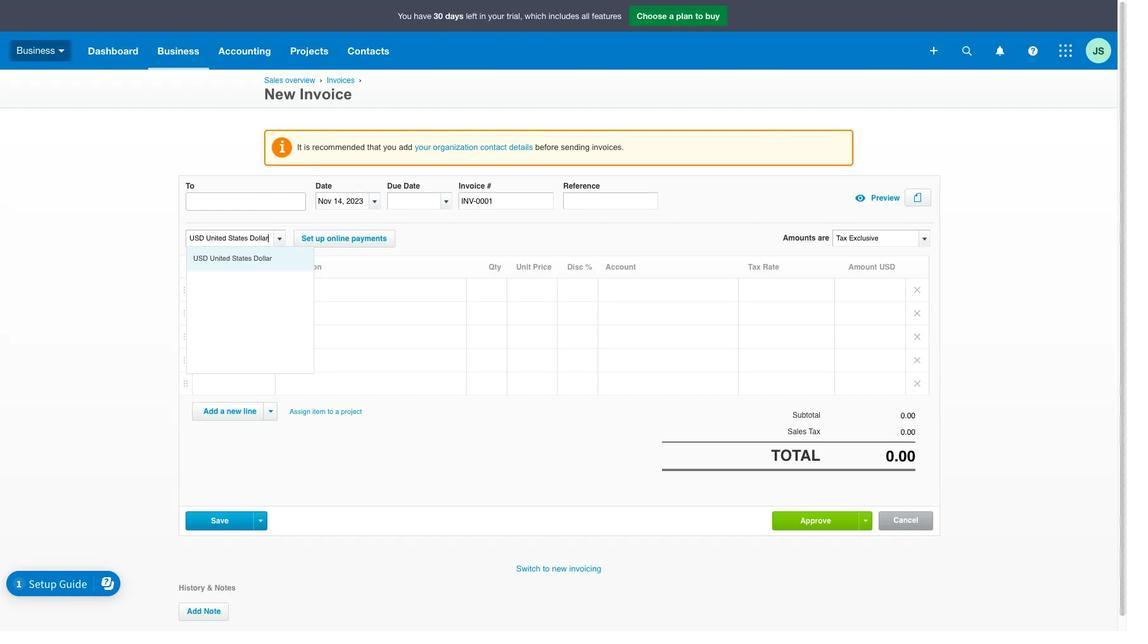 Task type: describe. For each thing, give the bounding box(es) containing it.
you
[[383, 143, 396, 152]]

invoices link
[[327, 76, 355, 85]]

set up online payments
[[302, 235, 387, 243]]

sales for sales tax
[[788, 428, 807, 437]]

sending
[[561, 143, 590, 152]]

states
[[232, 255, 252, 263]]

you
[[398, 11, 412, 21]]

price
[[533, 263, 552, 272]]

Date text field
[[316, 193, 369, 209]]

2 › from the left
[[359, 76, 362, 84]]

more save options... image
[[258, 520, 263, 523]]

features
[[592, 11, 622, 21]]

1 vertical spatial invoice
[[459, 182, 485, 191]]

more approve options... image
[[863, 520, 868, 523]]

history & notes
[[179, 584, 236, 593]]

navigation containing dashboard
[[78, 32, 921, 70]]

1 horizontal spatial a
[[335, 408, 339, 416]]

tax rate
[[748, 263, 779, 272]]

total
[[771, 447, 820, 465]]

plan
[[676, 11, 693, 21]]

accounting
[[218, 45, 271, 56]]

accounting button
[[209, 32, 281, 70]]

left
[[466, 11, 477, 21]]

overview
[[285, 76, 315, 85]]

item
[[196, 263, 212, 272]]

buy
[[706, 11, 720, 21]]

switch to new invoicing
[[516, 564, 601, 574]]

cancel button
[[879, 513, 933, 530]]

days
[[445, 11, 464, 21]]

&
[[207, 584, 212, 593]]

save link
[[186, 513, 253, 530]]

notes
[[215, 584, 236, 593]]

2 date from the left
[[404, 182, 420, 191]]

a for new
[[220, 408, 225, 416]]

it is recommended that you add your organization contact details before sending invoices.
[[297, 143, 624, 152]]

js
[[1093, 45, 1104, 56]]

account
[[606, 263, 636, 272]]

are
[[818, 234, 829, 243]]

banner containing js
[[0, 0, 1118, 70]]

1 vertical spatial to
[[327, 408, 333, 416]]

sales overview link
[[264, 76, 315, 85]]

up
[[316, 235, 325, 243]]

set
[[302, 235, 313, 243]]

0 horizontal spatial usd
[[193, 255, 208, 263]]

new
[[264, 86, 295, 103]]

new for a
[[227, 408, 241, 416]]

invoices
[[327, 76, 355, 85]]

in
[[480, 11, 486, 21]]

business button
[[0, 32, 78, 70]]

#
[[487, 182, 491, 191]]

projects
[[290, 45, 329, 56]]

amounts are
[[783, 234, 829, 243]]

contacts
[[348, 45, 390, 56]]

business inside popup button
[[16, 45, 55, 56]]

0 vertical spatial to
[[695, 11, 703, 21]]

sales tax
[[788, 428, 820, 437]]

2 delete line item image from the top
[[906, 302, 929, 325]]

invoicing
[[569, 564, 601, 574]]

set up online payments link
[[293, 230, 395, 248]]

projects button
[[281, 32, 338, 70]]

add for add a new line
[[203, 408, 218, 416]]

more add line options... image
[[268, 411, 273, 413]]

1 horizontal spatial svg image
[[962, 46, 972, 55]]

amount
[[849, 263, 877, 272]]

add note link
[[179, 603, 229, 622]]

your organization contact details link
[[415, 143, 533, 152]]

preview link
[[851, 189, 900, 208]]

due date
[[387, 182, 420, 191]]

%
[[585, 263, 592, 272]]

add
[[399, 143, 413, 152]]

2 delete line item image from the top
[[906, 373, 929, 395]]

recommended
[[312, 143, 365, 152]]

dollar
[[254, 255, 272, 263]]

includes
[[549, 11, 579, 21]]

add a new line link
[[196, 403, 264, 421]]

approve
[[800, 517, 831, 526]]

choose a plan to buy
[[637, 11, 720, 21]]

30
[[434, 11, 443, 21]]

invoice inside sales overview › invoices › new invoice
[[300, 86, 352, 103]]

sales overview › invoices › new invoice
[[264, 76, 364, 103]]

js button
[[1086, 32, 1118, 70]]

assign
[[290, 408, 310, 416]]

svg image inside business popup button
[[58, 49, 65, 52]]

that
[[367, 143, 381, 152]]

amount usd
[[849, 263, 895, 272]]

unit
[[516, 263, 531, 272]]



Task type: locate. For each thing, give the bounding box(es) containing it.
Invoice # text field
[[459, 193, 554, 210]]

1 horizontal spatial your
[[488, 11, 504, 21]]

1 horizontal spatial add
[[203, 408, 218, 416]]

Reference text field
[[563, 193, 658, 210]]

sales inside sales overview › invoices › new invoice
[[264, 76, 283, 85]]

0 horizontal spatial invoice
[[300, 86, 352, 103]]

1 horizontal spatial date
[[404, 182, 420, 191]]

choose
[[637, 11, 667, 21]]

0 horizontal spatial a
[[220, 408, 225, 416]]

assign item to a project link
[[284, 402, 368, 422]]

dashboard
[[88, 45, 138, 56]]

None text field
[[186, 231, 272, 247], [833, 231, 918, 247], [820, 412, 916, 421], [820, 429, 916, 437], [820, 448, 916, 465], [186, 231, 272, 247], [833, 231, 918, 247], [820, 412, 916, 421], [820, 429, 916, 437], [820, 448, 916, 465]]

disc %
[[567, 263, 592, 272]]

0 horizontal spatial ›
[[320, 76, 322, 84]]

sales for sales overview › invoices › new invoice
[[264, 76, 283, 85]]

0 vertical spatial invoice
[[300, 86, 352, 103]]

a
[[669, 11, 674, 21], [220, 408, 225, 416], [335, 408, 339, 416]]

usd left united
[[193, 255, 208, 263]]

0 horizontal spatial to
[[327, 408, 333, 416]]

›
[[320, 76, 322, 84], [359, 76, 362, 84]]

it
[[297, 143, 302, 152]]

date up due date text field
[[404, 182, 420, 191]]

0 vertical spatial tax
[[748, 263, 761, 272]]

Due Date text field
[[388, 193, 440, 209]]

business button
[[148, 32, 209, 70]]

1 › from the left
[[320, 76, 322, 84]]

add note
[[187, 608, 221, 617]]

description
[[280, 263, 322, 272]]

your right in
[[488, 11, 504, 21]]

0 horizontal spatial business
[[16, 45, 55, 56]]

contact
[[480, 143, 507, 152]]

1 delete line item image from the top
[[906, 279, 929, 302]]

invoices.
[[592, 143, 624, 152]]

new
[[227, 408, 241, 416], [552, 564, 567, 574]]

1 vertical spatial sales
[[788, 428, 807, 437]]

add inside add a new line link
[[203, 408, 218, 416]]

delete line item image
[[906, 279, 929, 302], [906, 302, 929, 325], [906, 326, 929, 349]]

business inside dropdown button
[[157, 45, 199, 56]]

3 delete line item image from the top
[[906, 326, 929, 349]]

1 vertical spatial add
[[187, 608, 202, 617]]

1 vertical spatial new
[[552, 564, 567, 574]]

new left invoicing
[[552, 564, 567, 574]]

add inside add note link
[[187, 608, 202, 617]]

2 vertical spatial to
[[543, 564, 550, 574]]

0 vertical spatial new
[[227, 408, 241, 416]]

approve link
[[773, 513, 858, 530]]

0 horizontal spatial tax
[[748, 263, 761, 272]]

banner
[[0, 0, 1118, 70]]

1 horizontal spatial new
[[552, 564, 567, 574]]

1 horizontal spatial tax
[[809, 428, 820, 437]]

1 delete line item image from the top
[[906, 349, 929, 372]]

contacts button
[[338, 32, 399, 70]]

1 horizontal spatial invoice
[[459, 182, 485, 191]]

item
[[312, 408, 326, 416]]

add left note
[[187, 608, 202, 617]]

1 horizontal spatial sales
[[788, 428, 807, 437]]

0 vertical spatial add
[[203, 408, 218, 416]]

0 horizontal spatial svg image
[[58, 49, 65, 52]]

unit price
[[516, 263, 552, 272]]

history
[[179, 584, 205, 593]]

0 horizontal spatial sales
[[264, 76, 283, 85]]

sales down the 'subtotal'
[[788, 428, 807, 437]]

subtotal
[[793, 411, 820, 420]]

cancel
[[894, 516, 918, 525]]

1 date from the left
[[316, 182, 332, 191]]

usd right amount
[[879, 263, 895, 272]]

preview
[[871, 194, 900, 203]]

sales up new
[[264, 76, 283, 85]]

invoice down 'invoices' link
[[300, 86, 352, 103]]

amounts
[[783, 234, 816, 243]]

1 vertical spatial delete line item image
[[906, 302, 929, 325]]

is
[[304, 143, 310, 152]]

business
[[16, 45, 55, 56], [157, 45, 199, 56]]

a left the line
[[220, 408, 225, 416]]

organization
[[433, 143, 478, 152]]

2 horizontal spatial a
[[669, 11, 674, 21]]

1 horizontal spatial business
[[157, 45, 199, 56]]

united
[[210, 255, 230, 263]]

navigation
[[78, 32, 921, 70]]

to
[[186, 182, 194, 191]]

› right invoices
[[359, 76, 362, 84]]

your inside you have 30 days left in your trial, which includes all features
[[488, 11, 504, 21]]

a left plan
[[669, 11, 674, 21]]

add a new line
[[203, 408, 257, 416]]

1 vertical spatial tax
[[809, 428, 820, 437]]

payments
[[351, 235, 387, 243]]

usd
[[193, 255, 208, 263], [879, 263, 895, 272]]

1 vertical spatial your
[[415, 143, 431, 152]]

all
[[582, 11, 590, 21]]

1 horizontal spatial to
[[543, 564, 550, 574]]

2 vertical spatial delete line item image
[[906, 326, 929, 349]]

2 horizontal spatial to
[[695, 11, 703, 21]]

new left the line
[[227, 408, 241, 416]]

disc
[[567, 263, 583, 272]]

project
[[341, 408, 362, 416]]

svg image
[[1059, 44, 1072, 57], [996, 46, 1004, 55], [1028, 46, 1037, 55], [930, 47, 938, 54]]

tax
[[748, 263, 761, 272], [809, 428, 820, 437]]

line
[[244, 408, 257, 416]]

to
[[695, 11, 703, 21], [327, 408, 333, 416], [543, 564, 550, 574]]

a left project
[[335, 408, 339, 416]]

› left 'invoices' link
[[320, 76, 322, 84]]

switch
[[516, 564, 540, 574]]

qty
[[489, 263, 501, 272]]

new for to
[[552, 564, 567, 574]]

a for plan
[[669, 11, 674, 21]]

date up date text field at top left
[[316, 182, 332, 191]]

due
[[387, 182, 401, 191]]

you have 30 days left in your trial, which includes all features
[[398, 11, 622, 21]]

invoice #
[[459, 182, 491, 191]]

your right add
[[415, 143, 431, 152]]

0 vertical spatial delete line item image
[[906, 349, 929, 372]]

1 horizontal spatial usd
[[879, 263, 895, 272]]

reference
[[563, 182, 600, 191]]

1 horizontal spatial ›
[[359, 76, 362, 84]]

0 vertical spatial your
[[488, 11, 504, 21]]

online
[[327, 235, 349, 243]]

dashboard link
[[78, 32, 148, 70]]

0 horizontal spatial add
[[187, 608, 202, 617]]

trial,
[[507, 11, 522, 21]]

to left buy
[[695, 11, 703, 21]]

to right item
[[327, 408, 333, 416]]

sales
[[264, 76, 283, 85], [788, 428, 807, 437]]

add for add note
[[187, 608, 202, 617]]

0 vertical spatial sales
[[264, 76, 283, 85]]

usd united states dollar
[[193, 255, 272, 263]]

0 horizontal spatial date
[[316, 182, 332, 191]]

save
[[211, 517, 229, 526]]

0 horizontal spatial new
[[227, 408, 241, 416]]

invoice left #
[[459, 182, 485, 191]]

delete line item image
[[906, 349, 929, 372], [906, 373, 929, 395]]

tax left the rate
[[748, 263, 761, 272]]

0 horizontal spatial your
[[415, 143, 431, 152]]

svg image
[[962, 46, 972, 55], [58, 49, 65, 52]]

before
[[535, 143, 559, 152]]

note
[[204, 608, 221, 617]]

switch to new invoicing link
[[516, 564, 601, 574]]

invoice
[[300, 86, 352, 103], [459, 182, 485, 191]]

details
[[509, 143, 533, 152]]

your for that
[[415, 143, 431, 152]]

to right switch
[[543, 564, 550, 574]]

rate
[[763, 263, 779, 272]]

your for days
[[488, 11, 504, 21]]

tax down the 'subtotal'
[[809, 428, 820, 437]]

1 vertical spatial delete line item image
[[906, 373, 929, 395]]

add left the line
[[203, 408, 218, 416]]

have
[[414, 11, 431, 21]]

add
[[203, 408, 218, 416], [187, 608, 202, 617]]

0 vertical spatial delete line item image
[[906, 279, 929, 302]]



Task type: vqa. For each thing, say whether or not it's contained in the screenshot.
Repeating associated with Repeating Invoice
no



